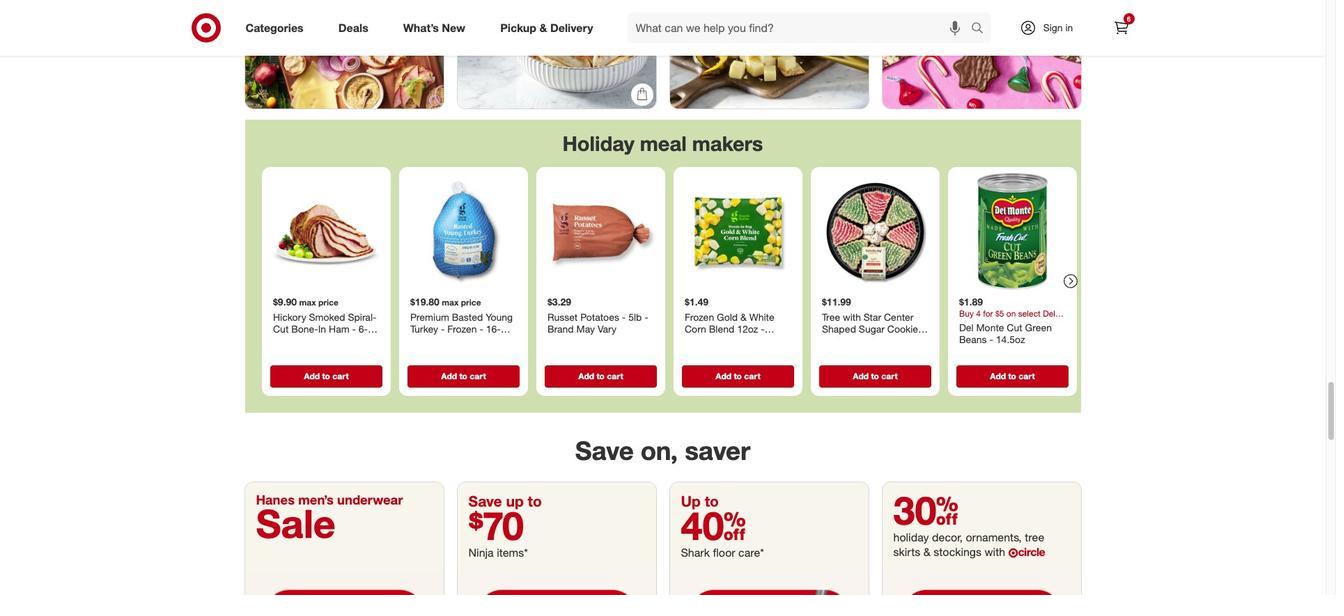 Task type: vqa. For each thing, say whether or not it's contained in the screenshot.
Holiday's online
no



Task type: describe. For each thing, give the bounding box(es) containing it.
to for del monte cut green beans - 14.5oz
[[1008, 371, 1016, 382]]

cookie
[[887, 323, 918, 335]]

per inside "$19.80 max price premium basted young turkey - frozen - 16- 20lbs - price per lb - good & gather™"
[[468, 336, 482, 347]]

- down premium
[[441, 323, 445, 335]]

holiday
[[894, 531, 929, 545]]

add for cut
[[304, 371, 320, 382]]

30
[[894, 487, 959, 534]]

value
[[822, 336, 845, 347]]

makers
[[693, 131, 763, 156]]

sale
[[256, 500, 336, 548]]

up to
[[681, 492, 719, 510]]

save up to
[[469, 492, 542, 510]]

price up smoked
[[318, 298, 338, 308]]

cart for $19.80 max price premium basted young turkey - frozen - 16- 20lbs - price per lb - good & gather™
[[469, 371, 486, 382]]

- down 16-
[[496, 336, 499, 347]]

tree with star center shaped sugar cookie value tray - 22.5oz - favorite day™ image
[[816, 173, 934, 291]]

sign
[[1044, 22, 1063, 33]]

6 link
[[1106, 13, 1137, 43]]

to for premium basted young turkey - frozen - 16- 20lbs - price per lb - good & gather™
[[459, 371, 467, 382]]

cart for $1.49 frozen gold & white corn blend 12oz - good & gather™
[[744, 371, 760, 382]]

5lb
[[628, 311, 642, 323]]

12oz
[[737, 323, 758, 335]]

delivery
[[550, 21, 593, 35]]

young
[[485, 311, 513, 323]]

- inside $1.49 frozen gold & white corn blend 12oz - good & gather™
[[761, 323, 765, 335]]

center
[[884, 311, 914, 323]]

ornaments,
[[966, 531, 1022, 545]]

day™
[[859, 348, 881, 360]]

$9.90
[[273, 296, 297, 308]]

save on, saver
[[575, 435, 751, 467]]

- up day™
[[868, 336, 872, 347]]

save for save up to
[[469, 492, 502, 510]]

shark
[[681, 546, 710, 560]]

6 add to cart from the left
[[990, 371, 1035, 382]]

6 add from the left
[[990, 371, 1006, 382]]

$3.29 russet potatoes - 5lb - brand may vary
[[547, 296, 648, 335]]

good inside $1.49 frozen gold & white corn blend 12oz - good & gather™
[[685, 336, 709, 347]]

blend
[[709, 323, 734, 335]]

categories link
[[234, 13, 321, 43]]

items*
[[497, 546, 528, 560]]

What can we help you find? suggestions appear below search field
[[628, 13, 975, 43]]

to for tree with star center shaped sugar cookie value tray - 22.5oz - favorite day™
[[871, 371, 879, 382]]

add to cart for cookie
[[853, 371, 898, 382]]

- left "6-"
[[352, 323, 356, 335]]

price up basted
[[461, 298, 481, 308]]

holiday
[[563, 131, 635, 156]]

lb inside "$19.80 max price premium basted young turkey - frozen - 16- 20lbs - price per lb - good & gather™"
[[485, 336, 493, 347]]

care*
[[739, 546, 764, 560]]

$19.80
[[410, 296, 439, 308]]

russet potatoes - 5lb - brand may vary image
[[542, 173, 660, 291]]

& down blend
[[712, 336, 718, 347]]

green
[[1025, 322, 1052, 334]]

favorite
[[822, 348, 856, 360]]

hickory smoked spiral-cut bone-in ham - 6-10 lbs - price per lb - market pantry™ image
[[267, 173, 385, 291]]

with inside $11.99 tree with star center shaped sugar cookie value tray - 22.5oz - favorite day™
[[843, 311, 861, 323]]

add for blend
[[716, 371, 731, 382]]

corn
[[685, 323, 706, 335]]

hickory
[[273, 311, 306, 323]]

spiral-
[[348, 311, 376, 323]]

smoked
[[309, 311, 345, 323]]

pickup
[[500, 21, 537, 35]]

40
[[681, 502, 746, 550]]

tree
[[822, 311, 840, 323]]

premium
[[410, 311, 449, 323]]

cart for $3.29 russet potatoes - 5lb - brand may vary
[[607, 371, 623, 382]]

$1.49
[[685, 296, 708, 308]]

add to cart button for cookie
[[819, 366, 931, 388]]

deals link
[[327, 13, 386, 43]]

ninja
[[469, 546, 494, 560]]

shaped
[[822, 323, 856, 335]]

16-
[[486, 323, 501, 335]]

$19.80 max price premium basted young turkey - frozen - 16- 20lbs - price per lb - good & gather™
[[410, 296, 513, 360]]

white
[[749, 311, 774, 323]]

& inside "$19.80 max price premium basted young turkey - frozen - 16- 20lbs - price per lb - good & gather™"
[[437, 348, 444, 360]]

sugar
[[859, 323, 885, 335]]

search
[[965, 22, 998, 36]]

20lbs
[[410, 336, 434, 347]]

saver
[[685, 435, 751, 467]]

pantry™
[[306, 348, 340, 360]]

market
[[273, 348, 303, 360]]

vary
[[597, 323, 616, 335]]

cut inside $9.90 max price hickory smoked spiral- cut bone-in ham - 6-10 lbs - price per lb - market pantry™
[[273, 323, 288, 335]]

new
[[442, 21, 466, 35]]

- left 16-
[[479, 323, 483, 335]]

6-
[[358, 323, 368, 335]]

to for frozen gold & white corn blend 12oz - good & gather™
[[734, 371, 742, 382]]

max for premium
[[442, 298, 458, 308]]

star
[[864, 311, 881, 323]]

decor,
[[932, 531, 963, 545]]

max for hickory
[[299, 298, 316, 308]]

price down basted
[[443, 336, 465, 347]]

monte
[[976, 322, 1004, 334]]

beans
[[959, 334, 987, 346]]

frozen inside "$19.80 max price premium basted young turkey - frozen - 16- 20lbs - price per lb - good & gather™"
[[447, 323, 477, 335]]

may
[[576, 323, 595, 335]]

holiday decor, ornaments, tree skirts & stockings with
[[894, 531, 1045, 559]]



Task type: locate. For each thing, give the bounding box(es) containing it.
add to cart button for bone-
[[270, 366, 382, 388]]

cart down "$19.80 max price premium basted young turkey - frozen - 16- 20lbs - price per lb - good & gather™"
[[469, 371, 486, 382]]

gather™ inside "$19.80 max price premium basted young turkey - frozen - 16- 20lbs - price per lb - good & gather™"
[[446, 348, 482, 360]]

- left 5lb
[[622, 311, 626, 323]]

shark floor care*
[[681, 546, 764, 560]]

1 horizontal spatial cut
[[1007, 322, 1022, 334]]

cart down "vary"
[[607, 371, 623, 382]]

frozen inside $1.49 frozen gold & white corn blend 12oz - good & gather™
[[685, 311, 714, 323]]

add
[[304, 371, 320, 382], [441, 371, 457, 382], [578, 371, 594, 382], [716, 371, 731, 382], [853, 371, 869, 382], [990, 371, 1006, 382]]

cart for $9.90 max price hickory smoked spiral- cut bone-in ham - 6-10 lbs - price per lb - market pantry™
[[332, 371, 349, 382]]

$9.90 max price hickory smoked spiral- cut bone-in ham - 6-10 lbs - price per lb - market pantry™
[[273, 296, 378, 360]]

1 max from the left
[[299, 298, 316, 308]]

3 add from the left
[[578, 371, 594, 382]]

1 lb from the left
[[337, 336, 345, 347]]

premium basted young turkey - frozen - 16-20lbs - price per lb - good & gather™ image
[[405, 173, 522, 291]]

gather™ down basted
[[446, 348, 482, 360]]

0 horizontal spatial save
[[469, 492, 502, 510]]

2 add to cart button from the left
[[407, 366, 519, 388]]

save left up
[[469, 492, 502, 510]]

add to cart button down 14.5oz
[[956, 366, 1069, 388]]

0 horizontal spatial frozen
[[447, 323, 477, 335]]

$11.99
[[822, 296, 851, 308]]

ninja items*
[[469, 546, 528, 560]]

1 cart from the left
[[332, 371, 349, 382]]

1 add to cart button from the left
[[270, 366, 382, 388]]

with inside holiday decor, ornaments, tree skirts & stockings with
[[985, 545, 1006, 559]]

4 add to cart button from the left
[[682, 366, 794, 388]]

cut up 14.5oz
[[1007, 322, 1022, 334]]

1 horizontal spatial per
[[468, 336, 482, 347]]

2 add from the left
[[441, 371, 457, 382]]

0 vertical spatial frozen
[[685, 311, 714, 323]]

4 add to cart from the left
[[716, 371, 760, 382]]

$3.29
[[547, 296, 571, 308]]

3 add to cart from the left
[[578, 371, 623, 382]]

on,
[[641, 435, 678, 467]]

gather™ inside $1.49 frozen gold & white corn blend 12oz - good & gather™
[[721, 336, 756, 347]]

frozen up the corn
[[685, 311, 714, 323]]

add down day™
[[853, 371, 869, 382]]

add to cart down "$19.80 max price premium basted young turkey - frozen - 16- 20lbs - price per lb - good & gather™"
[[441, 371, 486, 382]]

good down the corn
[[685, 336, 709, 347]]

$70
[[469, 502, 524, 550]]

- down white
[[761, 323, 765, 335]]

stockings
[[934, 545, 982, 559]]

0 horizontal spatial lb
[[337, 336, 345, 347]]

- inside del monte cut green beans - 14.5oz
[[989, 334, 993, 346]]

- down ham in the left of the page
[[347, 336, 351, 347]]

-
[[622, 311, 626, 323], [644, 311, 648, 323], [352, 323, 356, 335], [441, 323, 445, 335], [479, 323, 483, 335], [761, 323, 765, 335], [989, 334, 993, 346], [288, 336, 292, 347], [347, 336, 351, 347], [436, 336, 440, 347], [496, 336, 499, 347], [868, 336, 872, 347], [906, 336, 910, 347]]

max inside $9.90 max price hickory smoked spiral- cut bone-in ham - 6-10 lbs - price per lb - market pantry™
[[299, 298, 316, 308]]

price down bone-
[[295, 336, 317, 347]]

what's new
[[403, 21, 466, 35]]

4 add from the left
[[716, 371, 731, 382]]

add to cart down day™
[[853, 371, 898, 382]]

add to cart for may
[[578, 371, 623, 382]]

max right $9.90
[[299, 298, 316, 308]]

sign in link
[[1008, 13, 1095, 43]]

5 add to cart from the left
[[853, 371, 898, 382]]

6
[[1127, 15, 1131, 23]]

skirts
[[894, 545, 921, 559]]

2 lb from the left
[[485, 336, 493, 347]]

1 horizontal spatial lb
[[485, 336, 493, 347]]

14.5oz
[[996, 334, 1025, 346]]

lbs
[[273, 336, 286, 347]]

russet
[[547, 311, 578, 323]]

what's new link
[[391, 13, 483, 43]]

1 horizontal spatial with
[[985, 545, 1006, 559]]

0 horizontal spatial per
[[319, 336, 334, 347]]

with up shaped
[[843, 311, 861, 323]]

add for brand
[[578, 371, 594, 382]]

2 max from the left
[[442, 298, 458, 308]]

cart down 12oz
[[744, 371, 760, 382]]

4 cart from the left
[[744, 371, 760, 382]]

add to cart for 12oz
[[716, 371, 760, 382]]

add down the pantry™
[[304, 371, 320, 382]]

add to cart button for may
[[545, 366, 657, 388]]

add to cart button down day™
[[819, 366, 931, 388]]

2 add to cart from the left
[[441, 371, 486, 382]]

1 add to cart from the left
[[304, 371, 349, 382]]

add to cart down the pantry™
[[304, 371, 349, 382]]

lb down ham in the left of the page
[[337, 336, 345, 347]]

pickup & delivery
[[500, 21, 593, 35]]

add to cart
[[304, 371, 349, 382], [441, 371, 486, 382], [578, 371, 623, 382], [716, 371, 760, 382], [853, 371, 898, 382], [990, 371, 1035, 382]]

del monte cut green beans - 14.5oz image
[[954, 173, 1071, 291]]

men's
[[298, 492, 334, 508]]

gold
[[717, 311, 738, 323]]

up
[[681, 492, 701, 510]]

1 vertical spatial with
[[985, 545, 1006, 559]]

cart down the pantry™
[[332, 371, 349, 382]]

deals
[[338, 21, 368, 35]]

save left on,
[[575, 435, 634, 467]]

& up 12oz
[[740, 311, 747, 323]]

lb
[[337, 336, 345, 347], [485, 336, 493, 347]]

1 per from the left
[[319, 336, 334, 347]]

1 horizontal spatial save
[[575, 435, 634, 467]]

0 horizontal spatial gather™
[[446, 348, 482, 360]]

& inside holiday decor, ornaments, tree skirts & stockings with
[[924, 545, 931, 559]]

0 vertical spatial save
[[575, 435, 634, 467]]

with down 'ornaments,'
[[985, 545, 1006, 559]]

- right the lbs
[[288, 336, 292, 347]]

cart
[[332, 371, 349, 382], [469, 371, 486, 382], [607, 371, 623, 382], [744, 371, 760, 382], [881, 371, 898, 382], [1019, 371, 1035, 382]]

tray
[[848, 336, 865, 347]]

add down blend
[[716, 371, 731, 382]]

0 horizontal spatial max
[[299, 298, 316, 308]]

with
[[843, 311, 861, 323], [985, 545, 1006, 559]]

to for russet potatoes - 5lb - brand may vary
[[596, 371, 604, 382]]

max
[[299, 298, 316, 308], [442, 298, 458, 308]]

3 cart from the left
[[607, 371, 623, 382]]

underwear
[[337, 492, 403, 508]]

add to cart button down 12oz
[[682, 366, 794, 388]]

cut inside del monte cut green beans - 14.5oz
[[1007, 322, 1022, 334]]

add to cart button for 12oz
[[682, 366, 794, 388]]

brand
[[547, 323, 574, 335]]

save for save on, saver
[[575, 435, 634, 467]]

search button
[[965, 13, 998, 46]]

floor
[[713, 546, 736, 560]]

holiday meal makers
[[563, 131, 763, 156]]

& right skirts
[[924, 545, 931, 559]]

add for turkey
[[441, 371, 457, 382]]

1 add from the left
[[304, 371, 320, 382]]

categories
[[246, 21, 304, 35]]

add to cart down 14.5oz
[[990, 371, 1035, 382]]

add to cart button down "vary"
[[545, 366, 657, 388]]

del
[[959, 322, 974, 334]]

add to cart for -
[[441, 371, 486, 382]]

what's
[[403, 21, 439, 35]]

$1.49 frozen gold & white corn blend 12oz - good & gather™
[[685, 296, 774, 347]]

good down 20lbs
[[410, 348, 435, 360]]

hanes men's underwear
[[256, 492, 403, 508]]

to for hickory smoked spiral- cut bone-in ham - 6-10 lbs - price per lb - market pantry™
[[322, 371, 330, 382]]

cart down day™
[[881, 371, 898, 382]]

0 horizontal spatial with
[[843, 311, 861, 323]]

bone-
[[291, 323, 318, 335]]

1 horizontal spatial max
[[442, 298, 458, 308]]

cart for $11.99 tree with star center shaped sugar cookie value tray - 22.5oz - favorite day™
[[881, 371, 898, 382]]

1 horizontal spatial good
[[685, 336, 709, 347]]

add down 14.5oz
[[990, 371, 1006, 382]]

in
[[318, 323, 326, 335]]

price
[[318, 298, 338, 308], [461, 298, 481, 308], [295, 336, 317, 347], [443, 336, 465, 347]]

- right 20lbs
[[436, 336, 440, 347]]

& right pickup
[[540, 21, 547, 35]]

max inside "$19.80 max price premium basted young turkey - frozen - 16- 20lbs - price per lb - good & gather™"
[[442, 298, 458, 308]]

frozen
[[685, 311, 714, 323], [447, 323, 477, 335]]

0 horizontal spatial good
[[410, 348, 435, 360]]

hanes
[[256, 492, 295, 508]]

cut up the lbs
[[273, 323, 288, 335]]

lb down 16-
[[485, 336, 493, 347]]

6 add to cart button from the left
[[956, 366, 1069, 388]]

5 add to cart button from the left
[[819, 366, 931, 388]]

1 horizontal spatial gather™
[[721, 336, 756, 347]]

carousel region
[[245, 120, 1081, 424]]

add to cart for bone-
[[304, 371, 349, 382]]

gather™
[[721, 336, 756, 347], [446, 348, 482, 360]]

lb inside $9.90 max price hickory smoked spiral- cut bone-in ham - 6-10 lbs - price per lb - market pantry™
[[337, 336, 345, 347]]

0 vertical spatial with
[[843, 311, 861, 323]]

add to cart button down the pantry™
[[270, 366, 382, 388]]

gather™ down 12oz
[[721, 336, 756, 347]]

basted
[[452, 311, 483, 323]]

add to cart down "vary"
[[578, 371, 623, 382]]

6 cart from the left
[[1019, 371, 1035, 382]]

add down "$19.80 max price premium basted young turkey - frozen - 16- 20lbs - price per lb - good & gather™"
[[441, 371, 457, 382]]

del monte cut green beans - 14.5oz
[[959, 322, 1052, 346]]

per down basted
[[468, 336, 482, 347]]

- down "monte"
[[989, 334, 993, 346]]

potatoes
[[580, 311, 619, 323]]

1 vertical spatial gather™
[[446, 348, 482, 360]]

ham
[[329, 323, 349, 335]]

sign in
[[1044, 22, 1073, 33]]

22.5oz
[[875, 336, 904, 347]]

good
[[685, 336, 709, 347], [410, 348, 435, 360]]

5 cart from the left
[[881, 371, 898, 382]]

$11.99 tree with star center shaped sugar cookie value tray - 22.5oz - favorite day™
[[822, 296, 918, 360]]

in
[[1066, 22, 1073, 33]]

per inside $9.90 max price hickory smoked spiral- cut bone-in ham - 6-10 lbs - price per lb - market pantry™
[[319, 336, 334, 347]]

1 vertical spatial good
[[410, 348, 435, 360]]

0 vertical spatial gather™
[[721, 336, 756, 347]]

& down "turkey"
[[437, 348, 444, 360]]

frozen gold & white corn blend 12oz - good & gather™ image
[[679, 173, 797, 291]]

frozen down basted
[[447, 323, 477, 335]]

$1.89
[[959, 296, 983, 308]]

10
[[368, 323, 378, 335]]

1 vertical spatial frozen
[[447, 323, 477, 335]]

add for sugar
[[853, 371, 869, 382]]

0 vertical spatial good
[[685, 336, 709, 347]]

per up the pantry™
[[319, 336, 334, 347]]

1 horizontal spatial frozen
[[685, 311, 714, 323]]

0 horizontal spatial cut
[[273, 323, 288, 335]]

circle
[[1018, 545, 1045, 559]]

- right 5lb
[[644, 311, 648, 323]]

tree
[[1025, 531, 1045, 545]]

5 add from the left
[[853, 371, 869, 382]]

good inside "$19.80 max price premium basted young turkey - frozen - 16- 20lbs - price per lb - good & gather™"
[[410, 348, 435, 360]]

- down cookie on the right of page
[[906, 336, 910, 347]]

add down may
[[578, 371, 594, 382]]

3 add to cart button from the left
[[545, 366, 657, 388]]

add to cart button for -
[[407, 366, 519, 388]]

up
[[506, 492, 524, 510]]

add to cart down 12oz
[[716, 371, 760, 382]]

cart down 14.5oz
[[1019, 371, 1035, 382]]

1 vertical spatial save
[[469, 492, 502, 510]]

meal
[[640, 131, 687, 156]]

2 per from the left
[[468, 336, 482, 347]]

pickup & delivery link
[[489, 13, 611, 43]]

max up basted
[[442, 298, 458, 308]]

add to cart button down "$19.80 max price premium basted young turkey - frozen - 16- 20lbs - price per lb - good & gather™"
[[407, 366, 519, 388]]

2 cart from the left
[[469, 371, 486, 382]]

turkey
[[410, 323, 438, 335]]



